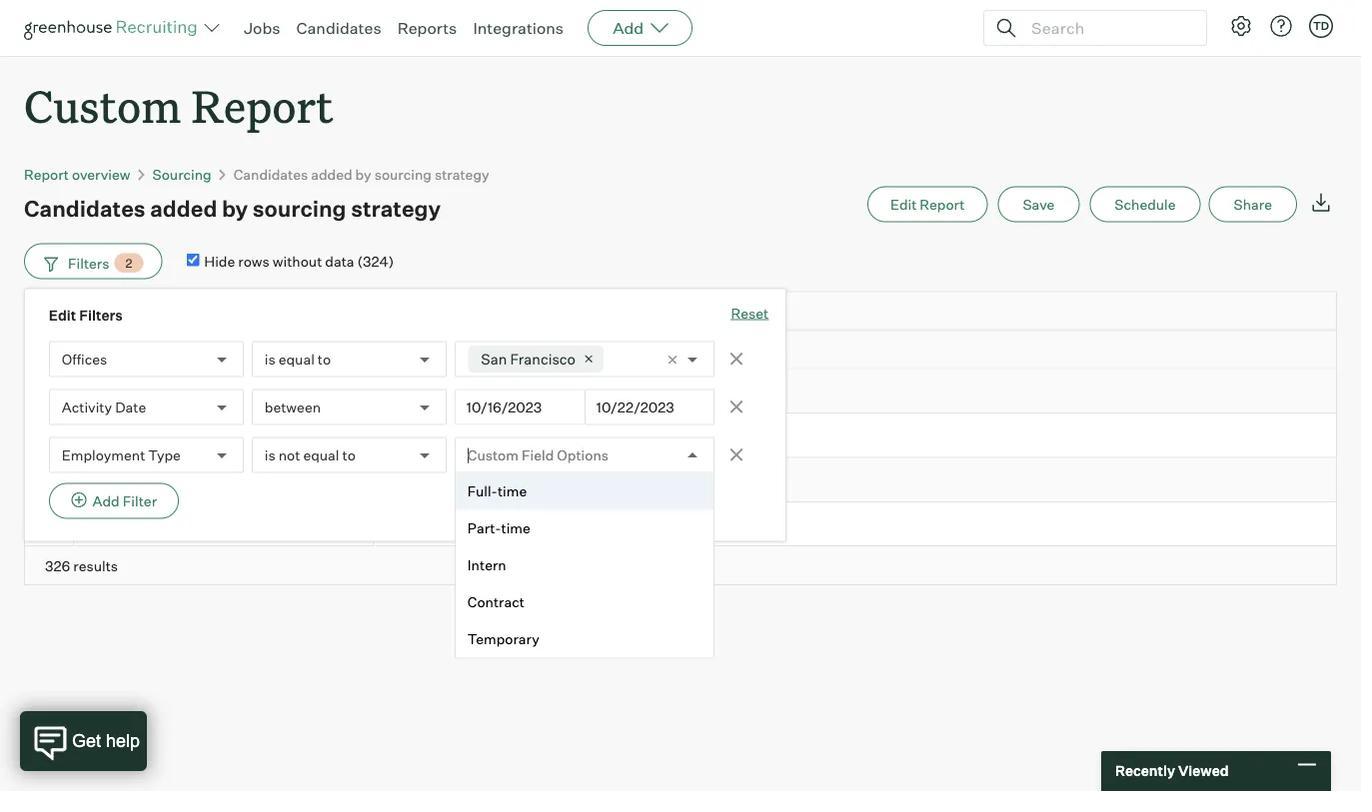 Task type: describe. For each thing, give the bounding box(es) containing it.
report overview
[[24, 166, 130, 183]]

candidates added by sourcing strategy link
[[234, 166, 489, 183]]

francisco
[[510, 351, 576, 369]]

td
[[1313, 19, 1330, 32]]

cell for company marketing
[[374, 370, 524, 414]]

row containing 4
[[24, 503, 1338, 547]]

jobs
[[244, 18, 280, 38]]

1 for 1
[[535, 382, 540, 400]]

10/22/2023
[[597, 399, 675, 416]]

10/16/2023
[[467, 399, 542, 416]]

time for full-
[[498, 483, 527, 500]]

candidates link
[[296, 18, 382, 38]]

1 horizontal spatial 2
[[125, 256, 132, 271]]

326 results
[[45, 558, 118, 575]]

1 left 'activity' at the bottom of page
[[46, 382, 51, 400]]

sourcing for sourcing strategy
[[85, 307, 138, 322]]

part-
[[468, 520, 501, 537]]

custom for custom report
[[24, 76, 181, 135]]

1 horizontal spatial added
[[311, 166, 352, 183]]

1 vertical spatial report
[[24, 166, 69, 183]]

filter
[[123, 492, 157, 510]]

0 horizontal spatial 1 cell
[[24, 370, 74, 414]]

2 for 2 cell
[[44, 427, 53, 444]]

row containing 3
[[24, 458, 1338, 503]]

club
[[385, 427, 415, 444]]

sourcing strategy row
[[24, 292, 1338, 336]]

company
[[85, 382, 148, 400]]

1 vertical spatial to
[[342, 447, 356, 464]]

add button
[[588, 10, 693, 46]]

0 vertical spatial candidates
[[296, 18, 382, 38]]

add for add filter
[[93, 492, 120, 510]]

table containing total
[[24, 292, 1338, 586]]

2 for the 2 'link'
[[535, 344, 543, 362]]

edit for edit filters
[[49, 307, 76, 324]]

schedule button
[[1090, 187, 1201, 223]]

type
[[148, 447, 181, 464]]

0 vertical spatial to
[[318, 351, 331, 368]]

options
[[557, 447, 609, 464]]

report overview link
[[24, 166, 130, 183]]

time for part-
[[501, 520, 531, 537]]

0 horizontal spatial added
[[150, 195, 217, 222]]

td button
[[1310, 14, 1334, 38]]

(uni)
[[462, 427, 495, 444]]

is not equal to
[[265, 447, 356, 464]]

overview
[[72, 166, 130, 183]]

td button
[[1306, 10, 1338, 42]]

1 for 2
[[535, 427, 540, 444]]

1 horizontal spatial 1 cell
[[524, 503, 1338, 547]]

reports link
[[397, 18, 457, 38]]

custom for custom field options
[[468, 447, 519, 464]]

2 1 link from the top
[[535, 427, 540, 444]]

reports
[[397, 18, 457, 38]]

activity date
[[62, 399, 146, 416]]

0 vertical spatial sourcing
[[375, 166, 432, 183]]

schedule
[[1115, 196, 1176, 213]]

Hide rows without data (324) checkbox
[[186, 254, 199, 267]]

date
[[115, 399, 146, 416]]

jobs link
[[244, 18, 280, 38]]

share button
[[1209, 187, 1298, 223]]

Search text field
[[1027, 13, 1189, 42]]

1 link for referral
[[535, 471, 540, 488]]

referral
[[85, 471, 137, 488]]

total
[[85, 344, 120, 362]]

full-time
[[468, 483, 527, 500]]

4 cell
[[24, 503, 74, 547]]

edit report
[[891, 196, 965, 213]]

temporary
[[468, 631, 540, 648]]

0 vertical spatial strategy
[[435, 166, 489, 183]]

hide rows without data (324)
[[204, 253, 394, 270]]

custom report
[[24, 76, 333, 135]]

full-
[[468, 483, 498, 500]]

greenhouse recruiting image
[[24, 16, 204, 40]]

club blasts (uni)
[[385, 427, 495, 444]]

filter image
[[41, 255, 58, 272]]

row containing 1
[[24, 370, 1338, 414]]

edit report link
[[868, 187, 988, 223]]

2 link
[[535, 344, 543, 362]]

4
[[44, 515, 53, 533]]

0 vertical spatial candidates added by sourcing strategy
[[234, 166, 489, 183]]

data
[[325, 253, 354, 270]]



Task type: vqa. For each thing, say whether or not it's contained in the screenshot.
topmost Equal
yes



Task type: locate. For each thing, give the bounding box(es) containing it.
1 vertical spatial is
[[265, 447, 276, 464]]

report down jobs
[[191, 76, 333, 135]]

1 vertical spatial 1 link
[[535, 427, 540, 444]]

1 cell
[[24, 370, 74, 414], [524, 503, 1338, 547]]

part-time
[[468, 520, 531, 537]]

0 vertical spatial custom
[[24, 76, 181, 135]]

0 vertical spatial 1 cell
[[24, 370, 74, 414]]

san
[[481, 351, 507, 369]]

recently
[[1116, 763, 1176, 780]]

3
[[44, 471, 53, 488]]

is
[[265, 351, 276, 368], [265, 447, 276, 464]]

custom down (uni)
[[468, 447, 519, 464]]

1 1 link from the top
[[535, 382, 540, 400]]

1 vertical spatial strategy
[[351, 195, 441, 222]]

sourcing link
[[152, 166, 212, 183]]

recently viewed
[[1116, 763, 1229, 780]]

1
[[46, 382, 51, 400], [535, 382, 540, 400], [535, 427, 540, 444], [535, 471, 540, 488], [535, 515, 540, 533]]

filters up the total
[[79, 307, 123, 324]]

add for add
[[613, 18, 644, 38]]

edit
[[891, 196, 917, 213], [49, 307, 76, 324]]

report for edit report
[[920, 196, 965, 213]]

is equal to
[[265, 351, 331, 368]]

sourcing
[[375, 166, 432, 183], [253, 195, 346, 222]]

2 vertical spatial 1 link
[[535, 471, 540, 488]]

1 horizontal spatial report
[[191, 76, 333, 135]]

0 vertical spatial add
[[613, 18, 644, 38]]

cell down club blasts (uni) at the left bottom
[[374, 458, 524, 503]]

0 horizontal spatial sourcing
[[85, 307, 138, 322]]

2 vertical spatial candidates
[[24, 195, 146, 222]]

sourcing strategy
[[85, 307, 191, 322]]

add filter button
[[49, 483, 179, 519]]

1 horizontal spatial edit
[[891, 196, 917, 213]]

added down sourcing link
[[150, 195, 217, 222]]

0 horizontal spatial custom
[[24, 76, 181, 135]]

column header up san
[[374, 293, 524, 330]]

intern
[[468, 557, 507, 574]]

save button
[[998, 187, 1080, 223]]

1 up field
[[535, 427, 540, 444]]

1 vertical spatial 1 cell
[[524, 503, 1338, 547]]

column header up the 10/16/2023
[[374, 332, 524, 369]]

2 up sourcing strategy
[[125, 256, 132, 271]]

rows
[[238, 253, 270, 270]]

marketing
[[151, 382, 218, 400]]

2 vertical spatial report
[[920, 196, 965, 213]]

row group containing 1
[[24, 370, 1338, 547]]

1 row from the top
[[24, 331, 1338, 370]]

report left overview
[[24, 166, 69, 183]]

1 vertical spatial edit
[[49, 307, 76, 324]]

2 inside cell
[[44, 427, 53, 444]]

1 vertical spatial equal
[[303, 447, 339, 464]]

san francisco
[[481, 351, 576, 369]]

sourcing up the total
[[85, 307, 138, 322]]

save
[[1023, 196, 1055, 213]]

1 vertical spatial candidates added by sourcing strategy
[[24, 195, 441, 222]]

(324)
[[357, 253, 394, 270]]

integrations link
[[473, 18, 564, 38]]

cell up club blasts (uni) at the left bottom
[[374, 370, 524, 414]]

filters
[[68, 254, 109, 272], [79, 307, 123, 324]]

1 vertical spatial by
[[222, 195, 248, 222]]

download image
[[1310, 191, 1334, 215]]

1 horizontal spatial custom
[[468, 447, 519, 464]]

report left save
[[920, 196, 965, 213]]

add inside popup button
[[613, 18, 644, 38]]

3 cell
[[24, 458, 74, 503]]

1 vertical spatial custom
[[468, 447, 519, 464]]

2 cell from the top
[[374, 458, 524, 503]]

1 vertical spatial add
[[93, 492, 120, 510]]

to
[[318, 351, 331, 368], [342, 447, 356, 464]]

share
[[1234, 196, 1273, 213]]

2 is from the top
[[265, 447, 276, 464]]

0 horizontal spatial sourcing
[[253, 195, 346, 222]]

to up between at the bottom of the page
[[318, 351, 331, 368]]

add
[[613, 18, 644, 38], [93, 492, 120, 510]]

added
[[311, 166, 352, 183], [150, 195, 217, 222]]

1 horizontal spatial to
[[342, 447, 356, 464]]

1 vertical spatial 2
[[535, 344, 543, 362]]

report
[[191, 76, 333, 135], [24, 166, 69, 183], [920, 196, 965, 213]]

not
[[279, 447, 300, 464]]

column header
[[374, 293, 524, 330], [24, 332, 74, 369], [374, 332, 524, 369]]

1 vertical spatial sourcing
[[253, 195, 346, 222]]

add inside button
[[93, 492, 120, 510]]

employment type
[[62, 447, 181, 464]]

3 row from the top
[[24, 414, 1338, 458]]

reset link
[[731, 304, 769, 326]]

1 vertical spatial sourcing
[[85, 307, 138, 322]]

sourcing for sourcing
[[152, 166, 212, 183]]

column header inside sourcing strategy row
[[374, 293, 524, 330]]

0 horizontal spatial report
[[24, 166, 69, 183]]

2 vertical spatial 2
[[44, 427, 53, 444]]

strategy
[[140, 307, 191, 322]]

field
[[522, 447, 554, 464]]

by up hide
[[222, 195, 248, 222]]

0 vertical spatial added
[[311, 166, 352, 183]]

1 vertical spatial filters
[[79, 307, 123, 324]]

row containing total
[[24, 331, 1338, 370]]

candidates down report overview
[[24, 195, 146, 222]]

column header down edit filters
[[24, 332, 74, 369]]

add filter
[[93, 492, 157, 510]]

3 1 link from the top
[[535, 471, 540, 488]]

1 horizontal spatial sourcing
[[375, 166, 432, 183]]

equal right not
[[303, 447, 339, 464]]

filters right filter image
[[68, 254, 109, 272]]

added up data
[[311, 166, 352, 183]]

company marketing
[[85, 382, 218, 400]]

candidates added by sourcing strategy
[[234, 166, 489, 183], [24, 195, 441, 222]]

report for custom report
[[191, 76, 333, 135]]

0 vertical spatial sourcing
[[152, 166, 212, 183]]

time up part-time
[[498, 483, 527, 500]]

without
[[273, 253, 322, 270]]

1 vertical spatial time
[[501, 520, 531, 537]]

activity
[[62, 399, 112, 416]]

1 down francisco
[[535, 382, 540, 400]]

edit filters
[[49, 307, 123, 324]]

1 is from the top
[[265, 351, 276, 368]]

sourcing up (324)
[[375, 166, 432, 183]]

equal up between at the bottom of the page
[[279, 351, 315, 368]]

strategy
[[435, 166, 489, 183], [351, 195, 441, 222]]

1 link up field
[[535, 427, 540, 444]]

total column header
[[74, 332, 374, 369]]

cell for referral
[[374, 458, 524, 503]]

column header for total
[[374, 332, 524, 369]]

5 row from the top
[[24, 503, 1338, 547]]

sourcing inside row
[[85, 307, 138, 322]]

row
[[24, 331, 1338, 370], [24, 370, 1338, 414], [24, 414, 1338, 458], [24, 458, 1338, 503], [24, 503, 1338, 547]]

2 cell
[[24, 414, 74, 458]]

edit for edit report
[[891, 196, 917, 213]]

2 horizontal spatial 2
[[535, 344, 543, 362]]

between
[[265, 399, 321, 416]]

1 vertical spatial added
[[150, 195, 217, 222]]

save and schedule this report to revisit it! element
[[998, 187, 1090, 223]]

1 right part-time
[[535, 515, 540, 533]]

0 vertical spatial filters
[[68, 254, 109, 272]]

time down full-time
[[501, 520, 531, 537]]

0 horizontal spatial to
[[318, 351, 331, 368]]

is left not
[[265, 447, 276, 464]]

326
[[45, 558, 70, 575]]

custom field options
[[468, 447, 609, 464]]

1 vertical spatial candidates
[[234, 166, 308, 183]]

4 row from the top
[[24, 458, 1338, 503]]

blasts
[[418, 427, 459, 444]]

2 up 3
[[44, 427, 53, 444]]

0 horizontal spatial edit
[[49, 307, 76, 324]]

row containing 2
[[24, 414, 1338, 458]]

1 cell from the top
[[374, 370, 524, 414]]

1 horizontal spatial add
[[613, 18, 644, 38]]

offices
[[62, 351, 107, 368]]

column header for sourcing strategy
[[374, 293, 524, 330]]

candidates added by sourcing strategy up hide
[[24, 195, 441, 222]]

cell
[[374, 370, 524, 414], [374, 458, 524, 503], [374, 503, 524, 547]]

0 vertical spatial 2
[[125, 256, 132, 271]]

0 vertical spatial equal
[[279, 351, 315, 368]]

0 horizontal spatial add
[[93, 492, 120, 510]]

1 link down francisco
[[535, 382, 540, 400]]

integrations
[[473, 18, 564, 38]]

0 horizontal spatial 2
[[44, 427, 53, 444]]

viewed
[[1179, 763, 1229, 780]]

custom
[[24, 76, 181, 135], [468, 447, 519, 464]]

0 vertical spatial time
[[498, 483, 527, 500]]

by
[[355, 166, 372, 183], [222, 195, 248, 222]]

employment
[[62, 447, 145, 464]]

to right not
[[342, 447, 356, 464]]

1 link
[[535, 382, 540, 400], [535, 427, 540, 444], [535, 471, 540, 488]]

row group
[[24, 370, 1338, 547]]

is for is not equal to
[[265, 447, 276, 464]]

1 horizontal spatial sourcing
[[152, 166, 212, 183]]

candidates up rows
[[234, 166, 308, 183]]

candidates
[[296, 18, 382, 38], [234, 166, 308, 183], [24, 195, 146, 222]]

configure image
[[1230, 14, 1254, 38]]

3 cell from the top
[[374, 503, 524, 547]]

is up between at the bottom of the page
[[265, 351, 276, 368]]

0 vertical spatial by
[[355, 166, 372, 183]]

contract
[[468, 594, 525, 611]]

results
[[73, 558, 118, 575]]

equal
[[279, 351, 315, 368], [303, 447, 339, 464]]

2 horizontal spatial report
[[920, 196, 965, 213]]

2 row from the top
[[24, 370, 1338, 414]]

1 link down field
[[535, 471, 540, 488]]

1 link for company marketing
[[535, 382, 540, 400]]

1 for 3
[[535, 471, 540, 488]]

2
[[125, 256, 132, 271], [535, 344, 543, 362], [44, 427, 53, 444]]

sourcing down custom report
[[152, 166, 212, 183]]

hide
[[204, 253, 235, 270]]

0 vertical spatial is
[[265, 351, 276, 368]]

candidates right 'jobs' link
[[296, 18, 382, 38]]

cell down the full-
[[374, 503, 524, 547]]

0 vertical spatial edit
[[891, 196, 917, 213]]

0 vertical spatial report
[[191, 76, 333, 135]]

sourcing up hide rows without data (324) in the top of the page
[[253, 195, 346, 222]]

custom up overview
[[24, 76, 181, 135]]

table
[[24, 292, 1338, 586]]

candidates added by sourcing strategy up (324)
[[234, 166, 489, 183]]

0 vertical spatial 1 link
[[535, 382, 540, 400]]

0 horizontal spatial by
[[222, 195, 248, 222]]

2 right san
[[535, 344, 543, 362]]

reset
[[731, 305, 769, 322]]

1 down field
[[535, 471, 540, 488]]

1 horizontal spatial by
[[355, 166, 372, 183]]

by up (324)
[[355, 166, 372, 183]]

time
[[498, 483, 527, 500], [501, 520, 531, 537]]

sourcing
[[152, 166, 212, 183], [85, 307, 138, 322]]

is for is equal to
[[265, 351, 276, 368]]



